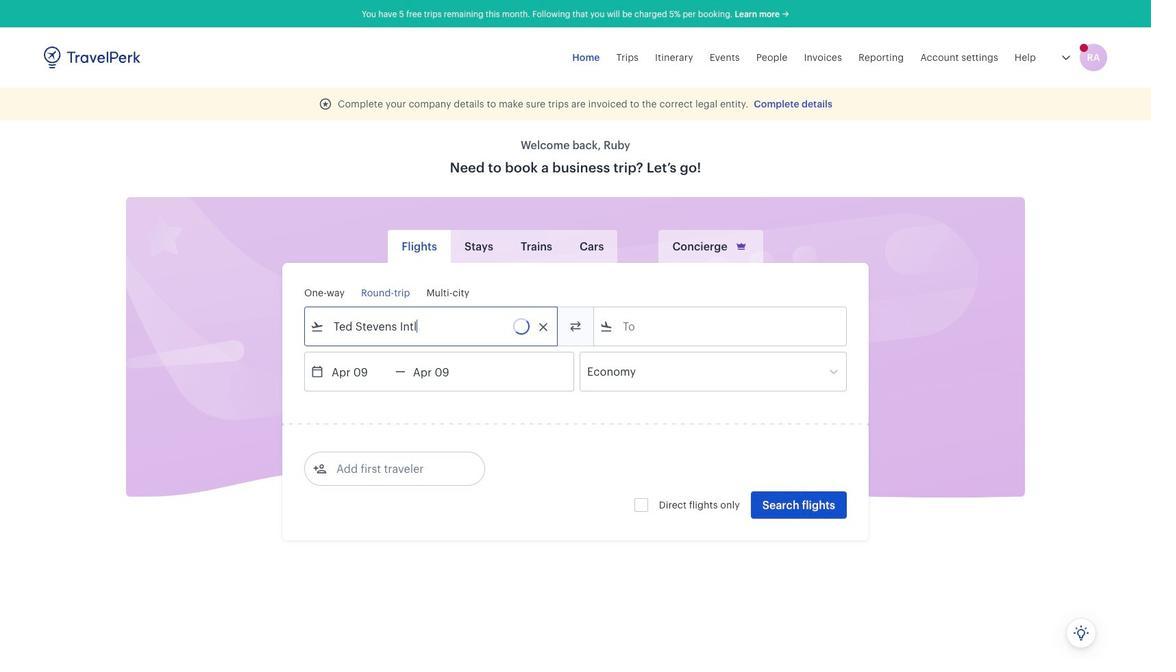 Task type: describe. For each thing, give the bounding box(es) containing it.
From search field
[[324, 316, 539, 338]]



Task type: locate. For each thing, give the bounding box(es) containing it.
Return text field
[[405, 353, 477, 391]]

To search field
[[613, 316, 828, 338]]

Depart text field
[[324, 353, 395, 391]]

Add first traveler search field
[[327, 458, 469, 480]]



